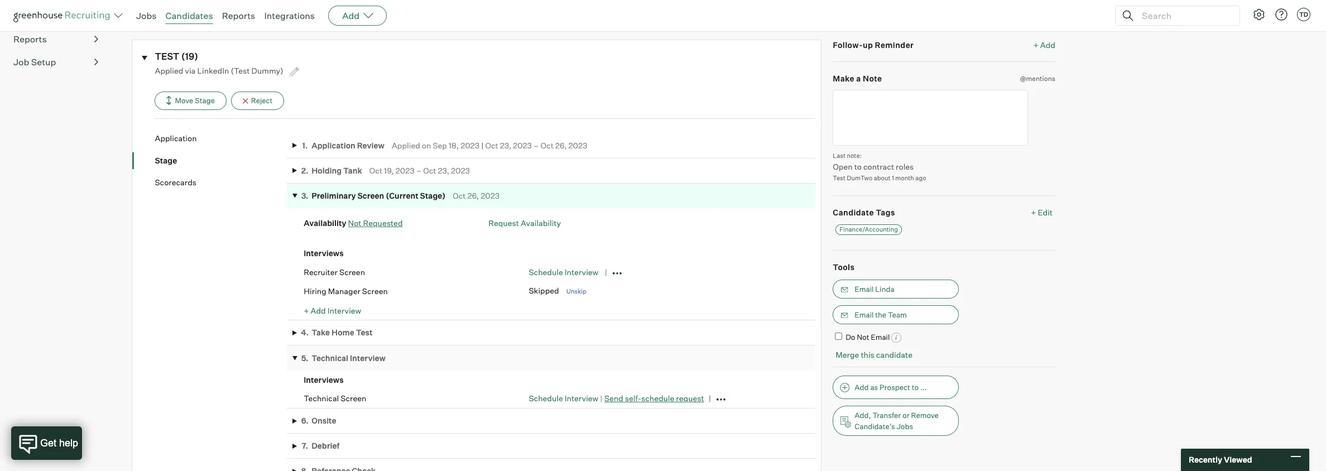 Task type: locate. For each thing, give the bounding box(es) containing it.
add
[[342, 10, 360, 21], [1041, 40, 1056, 49], [311, 306, 326, 315], [855, 383, 869, 392]]

applied down test
[[155, 66, 183, 75]]

1 vertical spatial 26,
[[468, 191, 479, 200]]

1 vertical spatial reports link
[[13, 32, 98, 46]]

follow-
[[833, 40, 863, 49]]

schedule
[[642, 394, 675, 403]]

hiring
[[304, 286, 326, 296]]

0 horizontal spatial not
[[348, 218, 362, 228]]

0 horizontal spatial 23,
[[438, 166, 449, 175]]

interview up unskip
[[565, 267, 599, 277]]

interview
[[565, 267, 599, 277], [328, 306, 361, 315], [350, 353, 386, 363], [565, 394, 599, 403]]

0 vertical spatial email
[[855, 285, 874, 293]]

not right do
[[857, 333, 870, 341]]

pipeline
[[13, 11, 47, 22]]

1 vertical spatial schedule
[[529, 394, 563, 403]]

job setup
[[13, 56, 56, 68]]

0 vertical spatial jobs
[[136, 10, 157, 21]]

integrations
[[264, 10, 315, 21]]

configure image
[[1253, 8, 1266, 21]]

not for email
[[857, 333, 870, 341]]

or
[[903, 411, 910, 420]]

0 horizontal spatial 1
[[144, 8, 147, 18]]

0 horizontal spatial reports
[[13, 34, 47, 45]]

availability
[[304, 218, 346, 228], [521, 218, 561, 228]]

1 vertical spatial interviews
[[304, 375, 344, 384]]

0 vertical spatial interviews
[[304, 248, 344, 258]]

email up merge this candidate 'link' on the right bottom of page
[[871, 333, 890, 341]]

1 horizontal spatial test
[[833, 174, 846, 182]]

do not email
[[846, 333, 890, 341]]

1 vertical spatial reports
[[13, 34, 47, 45]]

1 inside last note: open to contract roles test dumtwo               about 1 month               ago
[[892, 174, 894, 182]]

+
[[1034, 40, 1039, 49], [1031, 207, 1037, 217], [304, 306, 309, 315]]

last note: open to contract roles test dumtwo               about 1 month               ago
[[833, 152, 927, 182]]

to for contract
[[855, 162, 862, 171]]

interviews
[[304, 248, 344, 258], [304, 375, 344, 384]]

send self-schedule request link
[[604, 394, 704, 403]]

technical up 6. onsite
[[304, 394, 339, 403]]

2 schedule from the top
[[529, 394, 563, 403]]

not requested button
[[348, 218, 403, 228]]

26,
[[555, 140, 567, 150], [468, 191, 479, 200]]

email for email linda
[[855, 285, 874, 293]]

23, down 1. application review applied on  sep 18, 2023 | oct 23, 2023 – oct 26, 2023
[[438, 166, 449, 175]]

applied
[[155, 66, 183, 75], [392, 140, 420, 150]]

application down move on the left top of page
[[155, 133, 197, 143]]

1 horizontal spatial linkedin
[[274, 8, 306, 18]]

pipeline link
[[13, 10, 98, 23]]

add as prospect to ...
[[855, 383, 927, 392]]

1 vertical spatial 23,
[[438, 166, 449, 175]]

1 vertical spatial job
[[13, 56, 29, 68]]

linkedin right details
[[274, 8, 306, 18]]

unskip
[[567, 288, 587, 295]]

0 vertical spatial linkedin
[[274, 8, 306, 18]]

stage link
[[155, 155, 287, 166]]

1 horizontal spatial job
[[149, 8, 163, 18]]

0 horizontal spatial jobs
[[136, 10, 157, 21]]

request availability
[[489, 218, 561, 228]]

td button
[[1298, 8, 1311, 21]]

greenhouse recruiting image
[[13, 9, 114, 22]]

schedule interview | send self-schedule request
[[529, 394, 704, 403]]

0 vertical spatial not
[[348, 218, 362, 228]]

1 vertical spatial +
[[1031, 207, 1037, 217]]

1 vertical spatial to
[[912, 383, 919, 392]]

linkedin right via
[[197, 66, 229, 75]]

preliminary
[[312, 191, 356, 200]]

candidate
[[876, 350, 913, 360]]

1 horizontal spatial availability
[[521, 218, 561, 228]]

application up holding
[[312, 140, 356, 150]]

transfer
[[873, 411, 901, 420]]

to inside add as prospect to ... button
[[912, 383, 919, 392]]

availability down preliminary
[[304, 218, 346, 228]]

0 horizontal spatial stage
[[155, 156, 177, 165]]

self-
[[625, 394, 642, 403]]

technical right "5."
[[312, 353, 348, 363]]

move
[[175, 96, 193, 105]]

1 horizontal spatial reports link
[[222, 10, 255, 21]]

scorecards
[[155, 178, 197, 187]]

0 vertical spatial stage
[[195, 96, 215, 105]]

reject
[[251, 96, 273, 105]]

+ for + add interview
[[304, 306, 309, 315]]

1 vertical spatial not
[[857, 333, 870, 341]]

job right "on"
[[149, 8, 163, 18]]

0 horizontal spatial |
[[481, 140, 484, 150]]

1 horizontal spatial not
[[857, 333, 870, 341]]

+ down hiring
[[304, 306, 309, 315]]

merge this candidate link
[[836, 350, 913, 360]]

to for ...
[[912, 383, 919, 392]]

+ up @mentions
[[1034, 40, 1039, 49]]

2 schedule interview link from the top
[[529, 394, 599, 403]]

dumtwo
[[847, 174, 873, 182]]

technical screen
[[304, 394, 366, 403]]

applied left on
[[392, 140, 420, 150]]

1 vertical spatial schedule interview link
[[529, 394, 599, 403]]

23, right 18,
[[500, 140, 511, 150]]

prospect
[[880, 383, 911, 392]]

0 vertical spatial applied
[[155, 66, 183, 75]]

stage right move on the left top of page
[[195, 96, 215, 105]]

None text field
[[833, 90, 1029, 145]]

0 vertical spatial reports
[[222, 10, 255, 21]]

screen
[[358, 191, 384, 200], [339, 267, 365, 277], [362, 286, 388, 296], [341, 394, 366, 403]]

setup
[[31, 56, 56, 68]]

linkedin
[[274, 8, 306, 18], [197, 66, 229, 75]]

0 vertical spatial schedule
[[529, 267, 563, 277]]

0 vertical spatial reports link
[[222, 10, 255, 21]]

td
[[1300, 11, 1309, 18]]

23,
[[500, 140, 511, 150], [438, 166, 449, 175]]

1 vertical spatial |
[[600, 394, 603, 403]]

6.
[[301, 416, 309, 426]]

–
[[534, 140, 539, 150], [416, 166, 422, 175]]

0 horizontal spatial test
[[356, 328, 373, 337]]

0 vertical spatial 23,
[[500, 140, 511, 150]]

jobs down or
[[897, 422, 913, 431]]

hiring manager screen
[[304, 286, 388, 296]]

|
[[481, 140, 484, 150], [600, 394, 603, 403]]

schedule
[[529, 267, 563, 277], [529, 394, 563, 403]]

request
[[489, 218, 519, 228]]

stage
[[195, 96, 215, 105], [155, 156, 177, 165]]

email left the
[[855, 310, 874, 319]]

schedule interview link
[[529, 267, 599, 277], [529, 394, 599, 403]]

+ edit link
[[1029, 205, 1056, 220]]

schedule interview link up skipped unskip
[[529, 267, 599, 277]]

1 vertical spatial applied
[[392, 140, 420, 150]]

email left linda at the right bottom of page
[[855, 285, 874, 293]]

1 schedule from the top
[[529, 267, 563, 277]]

activity
[[175, 8, 203, 18]]

not left requested
[[348, 218, 362, 228]]

1 interviews from the top
[[304, 248, 344, 258]]

1 right about
[[892, 174, 894, 182]]

screen right manager
[[362, 286, 388, 296]]

1 horizontal spatial application
[[312, 140, 356, 150]]

email for email the team
[[855, 310, 874, 319]]

test down open
[[833, 174, 846, 182]]

+ add
[[1034, 40, 1056, 49]]

+ left edit
[[1031, 207, 1037, 217]]

merge
[[836, 350, 859, 360]]

0 horizontal spatial applied
[[155, 66, 183, 75]]

0 horizontal spatial to
[[855, 162, 862, 171]]

0 horizontal spatial reports link
[[13, 32, 98, 46]]

1 horizontal spatial |
[[600, 394, 603, 403]]

1 vertical spatial technical
[[304, 394, 339, 403]]

1 vertical spatial stage
[[155, 156, 177, 165]]

0 vertical spatial |
[[481, 140, 484, 150]]

0 horizontal spatial 26,
[[468, 191, 479, 200]]

Search text field
[[1140, 8, 1230, 24]]

0 vertical spatial to
[[855, 162, 862, 171]]

availability right request
[[521, 218, 561, 228]]

to up "dumtwo"
[[855, 162, 862, 171]]

1 horizontal spatial jobs
[[897, 422, 913, 431]]

1 horizontal spatial 1
[[892, 174, 894, 182]]

job left the setup
[[13, 56, 29, 68]]

| right 18,
[[481, 140, 484, 150]]

...
[[921, 383, 927, 392]]

1 vertical spatial test
[[356, 328, 373, 337]]

0 vertical spatial 26,
[[555, 140, 567, 150]]

to left '...'
[[912, 383, 919, 392]]

not
[[348, 218, 362, 228], [857, 333, 870, 341]]

activity feed link
[[175, 8, 223, 25]]

1 vertical spatial email
[[855, 310, 874, 319]]

5. technical interview
[[301, 353, 386, 363]]

1 vertical spatial linkedin
[[197, 66, 229, 75]]

0 horizontal spatial availability
[[304, 218, 346, 228]]

schedule for schedule interview | send self-schedule request
[[529, 394, 563, 403]]

1 vertical spatial 1
[[892, 174, 894, 182]]

0 vertical spatial test
[[833, 174, 846, 182]]

screen up not requested dropdown button
[[358, 191, 384, 200]]

1 schedule interview link from the top
[[529, 267, 599, 277]]

email
[[855, 285, 874, 293], [855, 310, 874, 319], [871, 333, 890, 341]]

to inside last note: open to contract roles test dumtwo               about 1 month               ago
[[855, 162, 862, 171]]

1 vertical spatial –
[[416, 166, 422, 175]]

0 vertical spatial +
[[1034, 40, 1039, 49]]

2 vertical spatial +
[[304, 306, 309, 315]]

1 horizontal spatial –
[[534, 140, 539, 150]]

1 horizontal spatial to
[[912, 383, 919, 392]]

schedule interview link left send
[[529, 394, 599, 403]]

interviews up recruiter
[[304, 248, 344, 258]]

add, transfer or remove candidate's jobs button
[[833, 406, 959, 436]]

interviews up technical screen on the left of page
[[304, 375, 344, 384]]

1
[[144, 8, 147, 18], [892, 174, 894, 182]]

| left send
[[600, 394, 603, 403]]

email inside button
[[855, 285, 874, 293]]

0 vertical spatial schedule interview link
[[529, 267, 599, 277]]

request
[[676, 394, 704, 403]]

email inside button
[[855, 310, 874, 319]]

add as prospect to ... button
[[833, 376, 959, 399]]

stage up scorecards
[[155, 156, 177, 165]]

as
[[871, 383, 878, 392]]

move stage button
[[155, 92, 227, 110]]

feed
[[205, 8, 223, 18]]

0 horizontal spatial linkedin
[[197, 66, 229, 75]]

recently
[[1189, 455, 1223, 465]]

schedule interview link for technical screen
[[529, 394, 599, 403]]

1 right "on"
[[144, 8, 147, 18]]

last
[[833, 152, 846, 159]]

1 vertical spatial jobs
[[897, 422, 913, 431]]

1 horizontal spatial stage
[[195, 96, 215, 105]]

Do Not Email checkbox
[[835, 333, 843, 340]]

the
[[876, 310, 887, 319]]

jobs left "candidates" link
[[136, 10, 157, 21]]

reports link
[[222, 10, 255, 21], [13, 32, 98, 46]]

test right home
[[356, 328, 373, 337]]

screen up hiring manager screen
[[339, 267, 365, 277]]

edit
[[1038, 207, 1053, 217]]



Task type: vqa. For each thing, say whether or not it's contained in the screenshot.
first Interviews To Schedule For Preliminary Screen link from the bottom
no



Task type: describe. For each thing, give the bounding box(es) containing it.
remove
[[911, 411, 939, 420]]

stage)
[[420, 191, 446, 200]]

via
[[185, 66, 196, 75]]

add button
[[328, 6, 387, 26]]

0 horizontal spatial job
[[13, 56, 29, 68]]

not for requested
[[348, 218, 362, 228]]

0 vertical spatial technical
[[312, 353, 348, 363]]

stage inside move stage button
[[195, 96, 215, 105]]

make a note
[[833, 74, 882, 83]]

3.
[[301, 191, 309, 200]]

move stage
[[175, 96, 215, 105]]

requested
[[363, 218, 403, 228]]

@mentions
[[1020, 74, 1056, 83]]

@mentions link
[[1020, 73, 1056, 84]]

manager
[[328, 286, 361, 296]]

email linda
[[855, 285, 895, 293]]

do
[[846, 333, 856, 341]]

open
[[833, 162, 853, 171]]

a
[[857, 74, 861, 83]]

skipped
[[529, 286, 559, 295]]

0 vertical spatial 1
[[144, 8, 147, 18]]

email the team button
[[833, 305, 959, 324]]

finance/accounting
[[840, 226, 898, 233]]

schedule interview link for recruiter screen
[[529, 267, 599, 277]]

1 horizontal spatial 23,
[[500, 140, 511, 150]]

+ for + edit
[[1031, 207, 1037, 217]]

add inside popup button
[[342, 10, 360, 21]]

stage inside stage 'link'
[[155, 156, 177, 165]]

viewed
[[1224, 455, 1253, 465]]

interview left send
[[565, 394, 599, 403]]

test inside last note: open to contract roles test dumtwo               about 1 month               ago
[[833, 174, 846, 182]]

about
[[874, 174, 891, 182]]

candidates link
[[166, 10, 213, 21]]

debrief
[[312, 441, 340, 451]]

19,
[[384, 166, 394, 175]]

team
[[888, 310, 907, 319]]

tags
[[876, 207, 895, 217]]

2.
[[301, 166, 309, 175]]

+ add link
[[1034, 39, 1056, 50]]

test (19)
[[155, 51, 198, 62]]

add, transfer or remove candidate's jobs
[[855, 411, 939, 431]]

merge this candidate
[[836, 350, 913, 360]]

schedule interview
[[529, 267, 599, 277]]

onsite
[[312, 416, 336, 426]]

2 vertical spatial email
[[871, 333, 890, 341]]

home
[[332, 328, 354, 337]]

+ edit
[[1031, 207, 1053, 217]]

jobs inside add, transfer or remove candidate's jobs
[[897, 422, 913, 431]]

applied via linkedin (test dummy)
[[155, 66, 285, 75]]

follow-up reminder
[[833, 40, 914, 49]]

send
[[604, 394, 623, 403]]

4.
[[301, 328, 309, 337]]

interview down manager
[[328, 306, 361, 315]]

application link
[[155, 133, 287, 144]]

1 horizontal spatial 26,
[[555, 140, 567, 150]]

up
[[863, 40, 873, 49]]

on 1 job link
[[132, 8, 163, 25]]

recruiter
[[304, 267, 338, 277]]

3. preliminary screen (current stage)
[[301, 191, 446, 200]]

0 vertical spatial –
[[534, 140, 539, 150]]

make
[[833, 74, 855, 83]]

email linda button
[[833, 279, 959, 298]]

screen down 5. technical interview
[[341, 394, 366, 403]]

1. application review applied on  sep 18, 2023 | oct 23, 2023 – oct 26, 2023
[[302, 140, 588, 150]]

on
[[422, 140, 431, 150]]

td button
[[1295, 6, 1313, 23]]

linkedin link
[[274, 8, 306, 25]]

availability not requested
[[304, 218, 403, 228]]

reject button
[[231, 92, 284, 110]]

1 horizontal spatial applied
[[392, 140, 420, 150]]

skipped unskip
[[529, 286, 587, 295]]

candidates
[[166, 10, 213, 21]]

ago
[[916, 174, 927, 182]]

1 horizontal spatial reports
[[222, 10, 255, 21]]

4. take home test
[[301, 328, 373, 337]]

jobs link
[[136, 10, 157, 21]]

holding
[[312, 166, 342, 175]]

finance/accounting link
[[836, 224, 902, 235]]

(19)
[[181, 51, 198, 62]]

tools
[[833, 262, 855, 272]]

5.
[[301, 353, 309, 363]]

activity feed
[[175, 8, 223, 18]]

interview down home
[[350, 353, 386, 363]]

take
[[312, 328, 330, 337]]

0 horizontal spatial application
[[155, 133, 197, 143]]

contract
[[864, 162, 894, 171]]

on
[[132, 8, 143, 18]]

add inside button
[[855, 383, 869, 392]]

2 interviews from the top
[[304, 375, 344, 384]]

recently viewed
[[1189, 455, 1253, 465]]

test
[[155, 51, 179, 62]]

+ for + add
[[1034, 40, 1039, 49]]

sep
[[433, 140, 447, 150]]

1.
[[302, 140, 308, 150]]

this
[[861, 350, 875, 360]]

1 availability from the left
[[304, 218, 346, 228]]

0 horizontal spatial –
[[416, 166, 422, 175]]

schedule for schedule interview
[[529, 267, 563, 277]]

recruiter screen
[[304, 267, 365, 277]]

0 vertical spatial job
[[149, 8, 163, 18]]

7. debrief
[[302, 441, 340, 451]]

candidate
[[833, 207, 874, 217]]

note:
[[847, 152, 862, 159]]

reminder
[[875, 40, 914, 49]]

2 availability from the left
[[521, 218, 561, 228]]

scorecards link
[[155, 177, 287, 188]]



